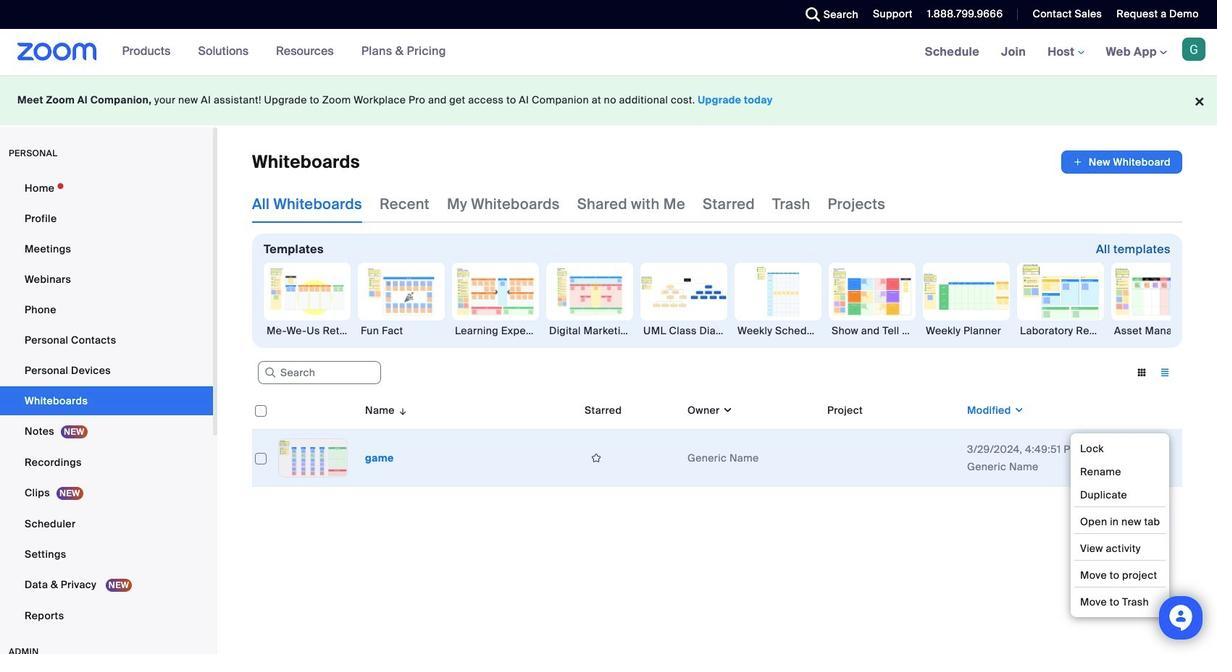 Task type: locate. For each thing, give the bounding box(es) containing it.
banner
[[0, 29, 1217, 76]]

more options for game image
[[1146, 452, 1169, 465]]

cell
[[822, 430, 961, 488]]

tabs of all whiteboard page tab list
[[252, 185, 885, 223]]

personal menu menu
[[0, 174, 213, 633]]

weekly planner element
[[923, 324, 1010, 338]]

zoom logo image
[[17, 43, 97, 61]]

application
[[1061, 151, 1182, 174], [252, 392, 1182, 488]]

digital marketing canvas element
[[546, 324, 633, 338]]

laboratory report element
[[1017, 324, 1104, 338]]

game, modified at mar 29, 2024 by generic name, link image
[[278, 439, 348, 478]]

Search text field
[[258, 362, 381, 385]]

footer
[[0, 75, 1217, 125]]

show and tell with a twist element
[[829, 324, 916, 338]]

list mode, selected image
[[1153, 367, 1177, 380]]

uml class diagram element
[[640, 324, 727, 338]]

1 vertical spatial application
[[252, 392, 1182, 488]]

0 vertical spatial application
[[1061, 151, 1182, 174]]

fun fact element
[[358, 324, 445, 338]]



Task type: vqa. For each thing, say whether or not it's contained in the screenshot.
Click to Star the whiteboard temp Icon
no



Task type: describe. For each thing, give the bounding box(es) containing it.
profile picture image
[[1182, 38, 1206, 61]]

down image
[[1011, 404, 1025, 418]]

arrow down image
[[395, 402, 408, 419]]

weekly schedule element
[[735, 324, 822, 338]]

grid mode, not selected image
[[1130, 367, 1153, 380]]

click to star the whiteboard game image
[[585, 452, 608, 465]]

meetings navigation
[[914, 29, 1217, 76]]

asset management element
[[1111, 324, 1198, 338]]

learning experience canvas element
[[452, 324, 539, 338]]

me-we-us retrospective element
[[264, 324, 351, 338]]

add image
[[1073, 155, 1083, 170]]

product information navigation
[[111, 29, 457, 75]]

thumbnail of game image
[[279, 440, 347, 477]]

game element
[[365, 452, 394, 465]]



